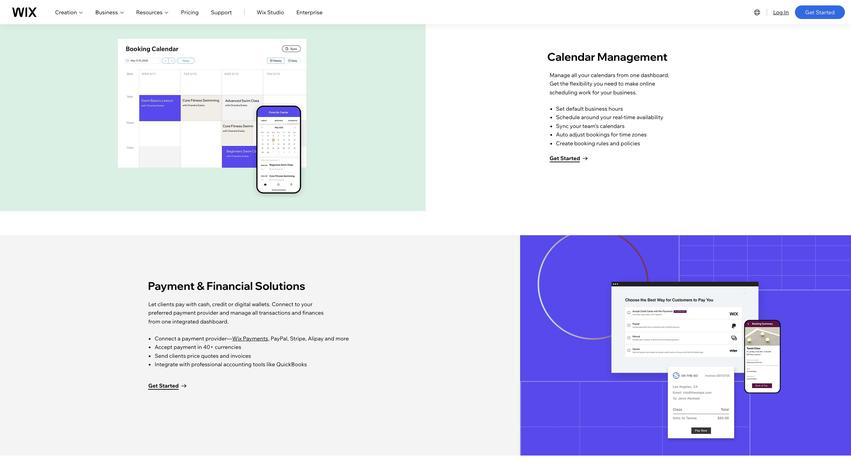 Task type: locate. For each thing, give the bounding box(es) containing it.
manage all your calendars from one dashboard. get the flexibility you need to make online scheduling work for your business.
[[550, 72, 670, 96]]

clients up preferred at the left of the page
[[158, 301, 174, 308]]

2 horizontal spatial get started link
[[795, 5, 845, 19]]

adjust
[[570, 131, 585, 138]]

in
[[784, 9, 789, 15]]

0 horizontal spatial connect
[[155, 335, 176, 342]]

need
[[604, 80, 617, 87]]

image of payment providers you can use with your wix bookings website. image
[[591, 261, 784, 395], [664, 367, 740, 442]]

time up policies
[[620, 131, 631, 138]]

wix inside connect a payment provider— wix payments , paypal, stripe, alipay and more accept payment in 40+ currencies send clients price quotes and invoices integrate with professional accounting tools like quickbooks
[[232, 335, 242, 342]]

2 vertical spatial get started
[[148, 383, 179, 389]]

wix studio
[[257, 9, 284, 15]]

wix left studio on the top left of the page
[[257, 9, 266, 15]]

1 vertical spatial get started
[[550, 155, 580, 162]]

from down preferred at the left of the page
[[148, 318, 160, 325]]

for down you
[[593, 89, 600, 96]]

payment down a
[[174, 344, 196, 351]]

0 horizontal spatial to
[[295, 301, 300, 308]]

get started link
[[795, 5, 845, 19], [550, 154, 591, 163], [148, 382, 189, 391]]

0 vertical spatial all
[[572, 72, 577, 78]]

1 horizontal spatial started
[[561, 155, 580, 162]]

get started link for payment & financial solutions
[[148, 382, 189, 391]]

dashboard. down provider
[[200, 318, 229, 325]]

1 vertical spatial one
[[162, 318, 171, 325]]

with right "pay"
[[186, 301, 197, 308]]

1 vertical spatial all
[[252, 310, 258, 317]]

booking
[[574, 140, 595, 147]]

1 horizontal spatial get started
[[550, 155, 580, 162]]

for
[[593, 89, 600, 96], [611, 131, 618, 138]]

payments
[[243, 335, 268, 342]]

for right bookings
[[611, 131, 618, 138]]

for inside manage all your calendars from one dashboard. get the flexibility you need to make online scheduling work for your business.
[[593, 89, 600, 96]]

1 horizontal spatial dashboard.
[[641, 72, 670, 78]]

schedule
[[556, 114, 580, 121]]

1 vertical spatial calendars
[[600, 123, 625, 129]]

get started link down the integrate
[[148, 382, 189, 391]]

calendars up you
[[591, 72, 616, 78]]

0 horizontal spatial from
[[148, 318, 160, 325]]

log in
[[773, 9, 789, 15]]

0 vertical spatial dashboard.
[[641, 72, 670, 78]]

quickbooks
[[276, 361, 307, 368]]

for inside set default business hours schedule around your real-time availability sync your team's calendars auto adjust bookings for time zones create booking rules and policies
[[611, 131, 618, 138]]

2 vertical spatial get started link
[[148, 382, 189, 391]]

set default business hours schedule around your real-time availability sync your team's calendars auto adjust bookings for time zones create booking rules and policies
[[556, 105, 664, 147]]

0 vertical spatial one
[[630, 72, 640, 78]]

0 vertical spatial get started
[[805, 9, 835, 15]]

get started
[[805, 9, 835, 15], [550, 155, 580, 162], [148, 383, 179, 389]]

0 vertical spatial get started link
[[795, 5, 845, 19]]

1 vertical spatial connect
[[155, 335, 176, 342]]

1 horizontal spatial one
[[630, 72, 640, 78]]

get started link down create on the right top of page
[[550, 154, 591, 163]]

business.
[[613, 89, 637, 96]]

rules
[[597, 140, 609, 147]]

provider
[[197, 310, 218, 317]]

0 horizontal spatial started
[[159, 383, 179, 389]]

dashboard. inside manage all your calendars from one dashboard. get the flexibility you need to make online scheduling work for your business.
[[641, 72, 670, 78]]

2 horizontal spatial started
[[816, 9, 835, 15]]

the
[[560, 80, 569, 87]]

0 vertical spatial payment
[[173, 310, 196, 317]]

connect up transactions
[[272, 301, 294, 308]]

0 vertical spatial clients
[[158, 301, 174, 308]]

1 horizontal spatial all
[[572, 72, 577, 78]]

provider—
[[206, 335, 232, 342]]

policies
[[621, 140, 640, 147]]

2 vertical spatial started
[[159, 383, 179, 389]]

to up the business.
[[619, 80, 624, 87]]

one inside let clients pay with cash, credit or digital wallets. connect to your preferred payment provider and manage all transactions and finances from one integrated dashboard.
[[162, 318, 171, 325]]

get started down the integrate
[[148, 383, 179, 389]]

1 horizontal spatial from
[[617, 72, 629, 78]]

0 vertical spatial connect
[[272, 301, 294, 308]]

0 horizontal spatial for
[[593, 89, 600, 96]]

accounting
[[223, 361, 252, 368]]

1 vertical spatial dashboard.
[[200, 318, 229, 325]]

1 vertical spatial from
[[148, 318, 160, 325]]

to
[[619, 80, 624, 87], [295, 301, 300, 308]]

0 vertical spatial wix
[[257, 9, 266, 15]]

payment inside let clients pay with cash, credit or digital wallets. connect to your preferred payment provider and manage all transactions and finances from one integrated dashboard.
[[173, 310, 196, 317]]

0 horizontal spatial all
[[252, 310, 258, 317]]

&
[[197, 279, 205, 293]]

payment
[[173, 310, 196, 317], [182, 335, 204, 342], [174, 344, 196, 351]]

calendars down real-
[[600, 123, 625, 129]]

payment up in
[[182, 335, 204, 342]]

1 vertical spatial time
[[620, 131, 631, 138]]

calendars inside manage all your calendars from one dashboard. get the flexibility you need to make online scheduling work for your business.
[[591, 72, 616, 78]]

1 vertical spatial with
[[179, 361, 190, 368]]

integrated
[[172, 318, 199, 325]]

1 vertical spatial clients
[[169, 353, 186, 359]]

get started right in
[[805, 9, 835, 15]]

one up make
[[630, 72, 640, 78]]

0 horizontal spatial wix
[[232, 335, 242, 342]]

get started link right in
[[795, 5, 845, 19]]

0 vertical spatial calendars
[[591, 72, 616, 78]]

wix up currencies
[[232, 335, 242, 342]]

all inside manage all your calendars from one dashboard. get the flexibility you need to make online scheduling work for your business.
[[572, 72, 577, 78]]

from up make
[[617, 72, 629, 78]]

more
[[336, 335, 349, 342]]

0 vertical spatial for
[[593, 89, 600, 96]]

payment
[[148, 279, 195, 293]]

0 vertical spatial to
[[619, 80, 624, 87]]

image of the the booking calendar that c image
[[118, 39, 307, 168], [251, 103, 307, 198]]

and
[[610, 140, 620, 147], [220, 310, 229, 317], [292, 310, 301, 317], [325, 335, 334, 342], [220, 353, 229, 359]]

all down wallets.
[[252, 310, 258, 317]]

1 horizontal spatial get started link
[[550, 154, 591, 163]]

0 vertical spatial with
[[186, 301, 197, 308]]

dashboard. up 'online'
[[641, 72, 670, 78]]

payment for pay
[[173, 310, 196, 317]]

digital
[[235, 301, 251, 308]]

2 vertical spatial payment
[[174, 344, 196, 351]]

tools
[[253, 361, 265, 368]]

1 horizontal spatial to
[[619, 80, 624, 87]]

and down credit
[[220, 310, 229, 317]]

1 vertical spatial get started link
[[550, 154, 591, 163]]

and left more
[[325, 335, 334, 342]]

payment for payment
[[174, 344, 196, 351]]

connect
[[272, 301, 294, 308], [155, 335, 176, 342]]

time
[[624, 114, 636, 121], [620, 131, 631, 138]]

get
[[805, 9, 815, 15], [550, 80, 559, 87], [550, 155, 559, 162], [148, 383, 158, 389]]

1 vertical spatial wix
[[232, 335, 242, 342]]

wix studio link
[[257, 8, 284, 16]]

1 horizontal spatial connect
[[272, 301, 294, 308]]

your up 'finances'
[[301, 301, 313, 308]]

and right the "rules"
[[610, 140, 620, 147]]

one down preferred at the left of the page
[[162, 318, 171, 325]]

1 horizontal spatial for
[[611, 131, 618, 138]]

make
[[625, 80, 639, 87]]

your left real-
[[601, 114, 612, 121]]

started for calendar management
[[561, 155, 580, 162]]

your
[[578, 72, 590, 78], [601, 89, 612, 96], [601, 114, 612, 121], [570, 123, 581, 129], [301, 301, 313, 308]]

and inside set default business hours schedule around your real-time availability sync your team's calendars auto adjust bookings for time zones create booking rules and policies
[[610, 140, 620, 147]]

financial
[[207, 279, 253, 293]]

your inside let clients pay with cash, credit or digital wallets. connect to your preferred payment provider and manage all transactions and finances from one integrated dashboard.
[[301, 301, 313, 308]]

pay
[[176, 301, 185, 308]]

with down price
[[179, 361, 190, 368]]

team's
[[583, 123, 599, 129]]

get right in
[[805, 9, 815, 15]]

clients inside let clients pay with cash, credit or digital wallets. connect to your preferred payment provider and manage all transactions and finances from one integrated dashboard.
[[158, 301, 174, 308]]

get started down create on the right top of page
[[550, 155, 580, 162]]

management
[[598, 50, 668, 64]]

to inside manage all your calendars from one dashboard. get the flexibility you need to make online scheduling work for your business.
[[619, 80, 624, 87]]

0 horizontal spatial one
[[162, 318, 171, 325]]

connect up accept
[[155, 335, 176, 342]]

0 horizontal spatial get started link
[[148, 382, 189, 391]]

wallets.
[[252, 301, 271, 308]]

get left the
[[550, 80, 559, 87]]

credit
[[212, 301, 227, 308]]

availability
[[637, 114, 664, 121]]

price
[[187, 353, 200, 359]]

and down currencies
[[220, 353, 229, 359]]

dashboard.
[[641, 72, 670, 78], [200, 318, 229, 325]]

connect inside connect a payment provider— wix payments , paypal, stripe, alipay and more accept payment in 40+ currencies send clients price quotes and invoices integrate with professional accounting tools like quickbooks
[[155, 335, 176, 342]]

calendar
[[547, 50, 595, 64]]

0 vertical spatial time
[[624, 114, 636, 121]]

to down solutions
[[295, 301, 300, 308]]

payment up integrated
[[173, 310, 196, 317]]

0 horizontal spatial get started
[[148, 383, 179, 389]]

all up the flexibility
[[572, 72, 577, 78]]

get started link for calendar management
[[550, 154, 591, 163]]

wix
[[257, 9, 266, 15], [232, 335, 242, 342]]

get down create on the right top of page
[[550, 155, 559, 162]]

clients up the integrate
[[169, 353, 186, 359]]

manage
[[550, 72, 570, 78]]

1 vertical spatial started
[[561, 155, 580, 162]]

0 vertical spatial from
[[617, 72, 629, 78]]

all
[[572, 72, 577, 78], [252, 310, 258, 317]]

1 vertical spatial for
[[611, 131, 618, 138]]

bg.png image
[[520, 236, 851, 456]]

image of the the booking calendar that comes with a wix bookings website. image
[[139, 95, 181, 121], [221, 121, 262, 145], [146, 132, 231, 192]]

0 horizontal spatial dashboard.
[[200, 318, 229, 325]]

1 vertical spatial to
[[295, 301, 300, 308]]

currencies
[[215, 344, 241, 351]]

from
[[617, 72, 629, 78], [148, 318, 160, 325]]

to inside let clients pay with cash, credit or digital wallets. connect to your preferred payment provider and manage all transactions and finances from one integrated dashboard.
[[295, 301, 300, 308]]

your up the flexibility
[[578, 72, 590, 78]]

time up zones
[[624, 114, 636, 121]]

integrate
[[155, 361, 178, 368]]



Task type: describe. For each thing, give the bounding box(es) containing it.
bookings
[[586, 131, 610, 138]]

your up adjust
[[570, 123, 581, 129]]

paypal,
[[271, 335, 289, 342]]

get down the integrate
[[148, 383, 158, 389]]

,
[[268, 335, 269, 342]]

log
[[773, 9, 783, 15]]

scheduling
[[550, 89, 578, 96]]

accept
[[155, 344, 173, 351]]

send
[[155, 353, 168, 359]]

pricing link
[[181, 8, 199, 16]]

real-
[[613, 114, 624, 121]]

0 vertical spatial started
[[816, 9, 835, 15]]

2 horizontal spatial get started
[[805, 9, 835, 15]]

studio
[[267, 9, 284, 15]]

clients inside connect a payment provider— wix payments , paypal, stripe, alipay and more accept payment in 40+ currencies send clients price quotes and invoices integrate with professional accounting tools like quickbooks
[[169, 353, 186, 359]]

auto
[[556, 131, 568, 138]]

get inside manage all your calendars from one dashboard. get the flexibility you need to make online scheduling work for your business.
[[550, 80, 559, 87]]

wix payments link
[[232, 335, 268, 342]]

let
[[148, 301, 156, 308]]

1 vertical spatial payment
[[182, 335, 204, 342]]

dashboard. inside let clients pay with cash, credit or digital wallets. connect to your preferred payment provider and manage all transactions and finances from one integrated dashboard.
[[200, 318, 229, 325]]

preferred
[[148, 310, 172, 317]]

calendar management
[[547, 50, 668, 64]]

1 horizontal spatial wix
[[257, 9, 266, 15]]

language selector, english selected image
[[753, 8, 762, 16]]

creation button
[[55, 8, 83, 16]]

manage
[[230, 310, 251, 317]]

started for payment & financial solutions
[[159, 383, 179, 389]]

create
[[556, 140, 573, 147]]

hours
[[609, 105, 623, 112]]

40+
[[203, 344, 214, 351]]

with inside let clients pay with cash, credit or digital wallets. connect to your preferred payment provider and manage all transactions and finances from one integrated dashboard.
[[186, 301, 197, 308]]

support link
[[211, 8, 232, 16]]

connect inside let clients pay with cash, credit or digital wallets. connect to your preferred payment provider and manage all transactions and finances from one integrated dashboard.
[[272, 301, 294, 308]]

professional
[[191, 361, 222, 368]]

for for work
[[593, 89, 600, 96]]

and left 'finances'
[[292, 310, 301, 317]]

enterprise
[[296, 9, 323, 15]]

support
[[211, 9, 232, 15]]

payment & financial solutions
[[148, 279, 305, 293]]

calendars inside set default business hours schedule around your real-time availability sync your team's calendars auto adjust bookings for time zones create booking rules and policies
[[600, 123, 625, 129]]

online
[[640, 80, 655, 87]]

one inside manage all your calendars from one dashboard. get the flexibility you need to make online scheduling work for your business.
[[630, 72, 640, 78]]

you
[[594, 80, 603, 87]]

pricing
[[181, 9, 199, 15]]

get started for payment & financial solutions
[[148, 383, 179, 389]]

resources button
[[136, 8, 169, 16]]

creation
[[55, 9, 77, 15]]

cash,
[[198, 301, 211, 308]]

work
[[579, 89, 591, 96]]

enterprise link
[[296, 8, 323, 16]]

sync
[[556, 123, 569, 129]]

your down need
[[601, 89, 612, 96]]

around
[[581, 114, 599, 121]]

flexibility
[[570, 80, 593, 87]]

stripe,
[[290, 335, 307, 342]]

zones
[[632, 131, 647, 138]]

from inside manage all your calendars from one dashboard. get the flexibility you need to make online scheduling work for your business.
[[617, 72, 629, 78]]

get started for calendar management
[[550, 155, 580, 162]]

all inside let clients pay with cash, credit or digital wallets. connect to your preferred payment provider and manage all transactions and finances from one integrated dashboard.
[[252, 310, 258, 317]]

connect a payment provider— wix payments , paypal, stripe, alipay and more accept payment in 40+ currencies send clients price quotes and invoices integrate with professional accounting tools like quickbooks
[[155, 335, 350, 368]]

for for bookings
[[611, 131, 618, 138]]

set
[[556, 105, 565, 112]]

log in link
[[773, 8, 789, 16]]

like
[[267, 361, 275, 368]]

alipay
[[308, 335, 324, 342]]

resources
[[136, 9, 163, 15]]

default
[[566, 105, 584, 112]]

transactions
[[259, 310, 291, 317]]

let clients pay with cash, credit or digital wallets. connect to your preferred payment provider and manage all transactions and finances from one integrated dashboard.
[[148, 301, 324, 325]]

quotes
[[201, 353, 219, 359]]

with inside connect a payment provider— wix payments , paypal, stripe, alipay and more accept payment in 40+ currencies send clients price quotes and invoices integrate with professional accounting tools like quickbooks
[[179, 361, 190, 368]]

business button
[[95, 8, 124, 16]]

in
[[197, 344, 202, 351]]

or
[[228, 301, 234, 308]]

solutions
[[255, 279, 305, 293]]

from inside let clients pay with cash, credit or digital wallets. connect to your preferred payment provider and manage all transactions and finances from one integrated dashboard.
[[148, 318, 160, 325]]

finances
[[303, 310, 324, 317]]

business
[[585, 105, 608, 112]]

business
[[95, 9, 118, 15]]

invoices
[[231, 353, 251, 359]]

a
[[178, 335, 181, 342]]



Task type: vqa. For each thing, say whether or not it's contained in the screenshot.
My
no



